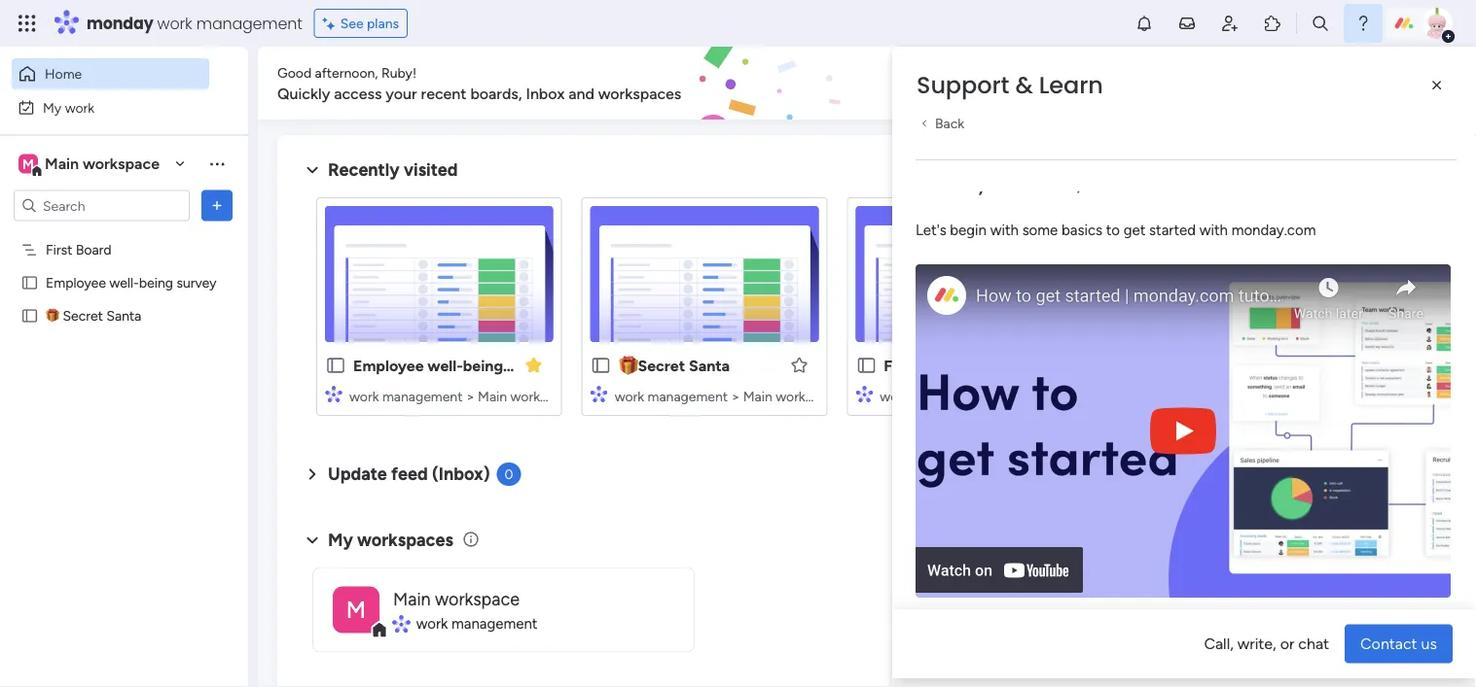 Task type: vqa. For each thing, say whether or not it's contained in the screenshot.
RECOMMENDED to the bottom
no



Task type: describe. For each thing, give the bounding box(es) containing it.
first board for work
[[884, 357, 962, 375]]

public board image for employee well-being survey
[[325, 355, 346, 377]]

feed
[[391, 464, 428, 485]]

help for help center learn and get support
[[1232, 582, 1261, 598]]

workspace for employee well-being survey
[[510, 388, 576, 405]]

update feed (inbox)
[[328, 464, 490, 485]]

and inside good afternoon, ruby! quickly access your recent boards, inbox and workspaces
[[568, 84, 594, 103]]

first for employee
[[46, 242, 72, 258]]

getting
[[1232, 488, 1280, 505]]

back button
[[916, 113, 970, 134]]

minutes
[[1330, 303, 1386, 322]]

main for first board
[[1008, 388, 1038, 405]]

being inside quick search results list box
[[463, 357, 503, 375]]

templates inside boost your workflow in minutes with ready-made templates
[[1255, 326, 1324, 345]]

public board image for first board
[[856, 355, 877, 377]]

good
[[277, 64, 311, 81]]

first board for employee
[[46, 242, 111, 258]]

quick search
[[1339, 74, 1431, 92]]

ruby!
[[381, 64, 416, 81]]

my for my work
[[43, 99, 62, 116]]

0 vertical spatial 🎁
[[46, 308, 59, 324]]

being inside 'list box'
[[139, 275, 173, 291]]

basics
[[1061, 221, 1102, 239]]

🎁 inside quick search results list box
[[618, 357, 634, 375]]

workspace image
[[333, 587, 379, 634]]

invite members image
[[1220, 14, 1240, 33]]

open update feed (inbox) image
[[301, 463, 324, 486]]

in
[[1314, 303, 1326, 322]]

main workspace inside the workspace selection element
[[45, 155, 160, 173]]

write,
[[1237, 635, 1276, 654]]

recently visited
[[328, 160, 458, 180]]

see plans
[[340, 15, 399, 32]]

0 horizontal spatial get
[[1123, 221, 1146, 239]]

0
[[505, 467, 513, 483]]

access
[[334, 84, 382, 103]]

1 horizontal spatial with
[[1199, 221, 1228, 239]]

quick
[[1339, 74, 1379, 92]]

my work
[[43, 99, 94, 116]]

join a webinar element
[[1155, 655, 1447, 688]]

learn & get inspired
[[1155, 432, 1295, 450]]

work management
[[416, 616, 538, 633]]

0 vertical spatial monday.com
[[1231, 221, 1316, 239]]

support
[[917, 69, 1009, 102]]

my work button
[[12, 92, 209, 123]]

contact us button
[[1345, 625, 1453, 664]]

add to favorites image for 🎁 secret santa
[[789, 356, 809, 375]]

getting started element
[[1155, 468, 1447, 546]]

update
[[328, 464, 387, 485]]

3 work management > main workspace from the left
[[880, 388, 1107, 405]]

public board image for 🎁 secret santa
[[590, 355, 612, 377]]

> for santa
[[731, 388, 740, 405]]

help center element
[[1155, 562, 1447, 640]]

getting started learn how monday.com works
[[1232, 488, 1416, 527]]

help button
[[1311, 632, 1379, 665]]

Search in workspace field
[[41, 195, 162, 217]]

santa inside quick search results list box
[[689, 357, 730, 375]]

1 horizontal spatial get
[[1211, 432, 1235, 450]]

visited
[[404, 160, 458, 180]]

boards,
[[470, 84, 522, 103]]

0 horizontal spatial started
[[1149, 221, 1196, 239]]

learn for help center learn and get support
[[1232, 604, 1265, 620]]

call, write, or chat
[[1204, 635, 1329, 654]]

management for 🎁 secret santa
[[648, 388, 728, 405]]

quick search results list box
[[301, 182, 1108, 440]]

recent
[[421, 84, 467, 103]]

let's
[[916, 221, 946, 239]]

work management > main workspace for santa
[[615, 388, 841, 405]]

or
[[1280, 635, 1294, 654]]

monday work management
[[87, 12, 302, 34]]

remove from favorites image
[[524, 356, 544, 375]]

center
[[1264, 582, 1305, 598]]

workspace selection element
[[18, 152, 162, 178]]

work management > main workspace for being
[[349, 388, 576, 405]]

begin
[[950, 221, 987, 239]]

workspace for first board
[[1041, 388, 1107, 405]]

contact
[[1360, 635, 1417, 654]]

inspired
[[1239, 432, 1295, 450]]

m for workspace icon
[[346, 596, 366, 625]]

m for workspace image
[[22, 156, 34, 172]]

add to favorites image for first board
[[1055, 356, 1074, 375]]

contact us
[[1360, 635, 1437, 654]]

boost your workflow in minutes with ready-made templates
[[1167, 303, 1420, 345]]

let's begin with some basics to get started with monday.com
[[916, 221, 1316, 239]]

home
[[45, 66, 82, 82]]

support & learn
[[917, 69, 1103, 102]]

templates image image
[[1172, 151, 1429, 285]]

support
[[1319, 604, 1366, 620]]

0 vertical spatial well-
[[109, 275, 139, 291]]

1 vertical spatial workspaces
[[357, 530, 453, 551]]

0 horizontal spatial with
[[990, 221, 1019, 239]]

quickly
[[277, 84, 330, 103]]

notifications image
[[1134, 14, 1154, 33]]



Task type: locate. For each thing, give the bounding box(es) containing it.
0 horizontal spatial 🎁
[[46, 308, 59, 324]]

0 vertical spatial &
[[1015, 69, 1033, 102]]

templates right explore
[[1294, 369, 1364, 388]]

back
[[935, 115, 964, 132]]

with up boost
[[1199, 221, 1228, 239]]

with right minutes
[[1390, 303, 1420, 322]]

get inside help center learn and get support
[[1295, 604, 1315, 620]]

being
[[139, 275, 173, 291], [463, 357, 503, 375]]

templates
[[1255, 326, 1324, 345], [1294, 369, 1364, 388]]

started up how
[[1283, 488, 1328, 505]]

0 horizontal spatial first
[[46, 242, 72, 258]]

my workspaces
[[328, 530, 453, 551]]

0 horizontal spatial help
[[1232, 582, 1261, 598]]

first board
[[46, 242, 111, 258], [884, 357, 962, 375]]

1 vertical spatial m
[[346, 596, 366, 625]]

1 horizontal spatial add to favorites image
[[1055, 356, 1074, 375]]

public board image inside 'list box'
[[20, 274, 39, 292]]

0 horizontal spatial >
[[466, 388, 474, 405]]

board for well-
[[76, 242, 111, 258]]

🎁 secret santa
[[46, 308, 141, 324], [618, 357, 730, 375]]

learn
[[1039, 69, 1103, 102], [1155, 432, 1194, 450], [1232, 511, 1265, 527], [1232, 604, 1265, 620]]

recently
[[328, 160, 400, 180]]

workspace image
[[18, 153, 38, 175]]

help
[[1232, 582, 1261, 598], [1327, 638, 1362, 658]]

monday.com
[[1231, 221, 1316, 239], [1298, 511, 1377, 527]]

2 horizontal spatial with
[[1390, 303, 1420, 322]]

1 vertical spatial help
[[1327, 638, 1362, 658]]

0 horizontal spatial 🎁 secret santa
[[46, 308, 141, 324]]

1 vertical spatial well-
[[427, 357, 463, 375]]

list box containing first board
[[0, 230, 248, 595]]

option
[[0, 233, 248, 236]]

0 horizontal spatial add to favorites image
[[789, 356, 809, 375]]

2 vertical spatial get
[[1295, 604, 1315, 620]]

call,
[[1204, 635, 1234, 654]]

first for work
[[884, 357, 916, 375]]

0 vertical spatial my
[[43, 99, 62, 116]]

2 horizontal spatial get
[[1295, 604, 1315, 620]]

public board image
[[20, 307, 39, 325], [325, 355, 346, 377]]

monday.com inside getting started learn how monday.com works
[[1298, 511, 1377, 527]]

survey inside quick search results list box
[[507, 357, 554, 375]]

help image
[[1353, 14, 1373, 33]]

1 horizontal spatial first board
[[884, 357, 962, 375]]

0 vertical spatial templates
[[1255, 326, 1324, 345]]

1 vertical spatial first
[[884, 357, 916, 375]]

0 horizontal spatial survey
[[177, 275, 216, 291]]

m inside workspace image
[[22, 156, 34, 172]]

workspace
[[83, 155, 160, 173], [510, 388, 576, 405], [776, 388, 841, 405], [1041, 388, 1107, 405], [435, 589, 520, 610]]

work inside button
[[65, 99, 94, 116]]

being down the search in workspace field
[[139, 275, 173, 291]]

0 horizontal spatial santa
[[106, 308, 141, 324]]

your inside boost your workflow in minutes with ready-made templates
[[1211, 303, 1242, 322]]

work
[[157, 12, 192, 34], [65, 99, 94, 116], [349, 388, 379, 405], [615, 388, 644, 405], [880, 388, 910, 405], [416, 616, 448, 633]]

& for support
[[1015, 69, 1033, 102]]

inbox image
[[1177, 14, 1197, 33]]

employee well-being survey inside quick search results list box
[[353, 357, 554, 375]]

work management > main workspace
[[349, 388, 576, 405], [615, 388, 841, 405], [880, 388, 1107, 405]]

list box
[[0, 230, 248, 595]]

1 vertical spatial monday.com
[[1298, 511, 1377, 527]]

0 horizontal spatial m
[[22, 156, 34, 172]]

workspaces inside good afternoon, ruby! quickly access your recent boards, inbox and workspaces
[[598, 84, 681, 103]]

employee inside quick search results list box
[[353, 357, 424, 375]]

well-
[[109, 275, 139, 291], [427, 357, 463, 375]]

0 vertical spatial help
[[1232, 582, 1261, 598]]

first
[[46, 242, 72, 258], [884, 357, 916, 375]]

help for help
[[1327, 638, 1362, 658]]

3 > from the left
[[997, 388, 1005, 405]]

0 vertical spatial get
[[1123, 221, 1146, 239]]

1 vertical spatial first board
[[884, 357, 962, 375]]

and right inbox at the left of the page
[[568, 84, 594, 103]]

with inside boost your workflow in minutes with ready-made templates
[[1390, 303, 1420, 322]]

employee well-being survey
[[46, 275, 216, 291], [353, 357, 554, 375]]

2 horizontal spatial >
[[997, 388, 1005, 405]]

board
[[76, 242, 111, 258], [920, 357, 962, 375]]

survey
[[177, 275, 216, 291], [507, 357, 554, 375]]

secret inside quick search results list box
[[638, 357, 685, 375]]

close recently visited image
[[301, 159, 324, 182]]

my for my workspaces
[[328, 530, 353, 551]]

quick search button
[[1307, 64, 1447, 103]]

1 horizontal spatial board
[[920, 357, 962, 375]]

us
[[1421, 635, 1437, 654]]

well- inside quick search results list box
[[427, 357, 463, 375]]

2 work management > main workspace from the left
[[615, 388, 841, 405]]

m inside workspace icon
[[346, 596, 366, 625]]

0 horizontal spatial public board image
[[20, 307, 39, 325]]

0 vertical spatial 🎁 secret santa
[[46, 308, 141, 324]]

close my workspaces image
[[301, 529, 324, 552]]

1 horizontal spatial my
[[328, 530, 353, 551]]

1 vertical spatial 🎁 secret santa
[[618, 357, 730, 375]]

your down ruby!
[[386, 84, 417, 103]]

main workspace
[[45, 155, 160, 173], [393, 589, 520, 610]]

workspaces down the update feed (inbox) on the bottom left
[[357, 530, 453, 551]]

my down home
[[43, 99, 62, 116]]

1 horizontal spatial secret
[[638, 357, 685, 375]]

0 vertical spatial board
[[76, 242, 111, 258]]

>
[[466, 388, 474, 405], [731, 388, 740, 405], [997, 388, 1005, 405]]

explore templates
[[1238, 369, 1364, 388]]

1 horizontal spatial 🎁 secret santa
[[618, 357, 730, 375]]

get right to
[[1123, 221, 1146, 239]]

2 add to favorites image from the left
[[1055, 356, 1074, 375]]

apps image
[[1263, 14, 1282, 33]]

well- left remove from favorites image
[[427, 357, 463, 375]]

0 vertical spatial first board
[[46, 242, 111, 258]]

my right "close my workspaces" image
[[328, 530, 353, 551]]

your up the made
[[1211, 303, 1242, 322]]

ruby anderson image
[[1422, 8, 1453, 39]]

1 horizontal spatial first
[[884, 357, 916, 375]]

0 vertical spatial first
[[46, 242, 72, 258]]

0 horizontal spatial workspaces
[[357, 530, 453, 551]]

1 vertical spatial templates
[[1294, 369, 1364, 388]]

1 vertical spatial public board image
[[325, 355, 346, 377]]

main
[[45, 155, 79, 173], [478, 388, 507, 405], [743, 388, 772, 405], [1008, 388, 1038, 405], [393, 589, 431, 610]]

1 vertical spatial santa
[[689, 357, 730, 375]]

see plans button
[[314, 9, 408, 38]]

1 horizontal spatial employee well-being survey
[[353, 357, 554, 375]]

1 horizontal spatial public board image
[[590, 355, 612, 377]]

0 horizontal spatial and
[[568, 84, 594, 103]]

management
[[196, 12, 302, 34], [382, 388, 463, 405], [648, 388, 728, 405], [913, 388, 993, 405], [451, 616, 538, 633]]

0 vertical spatial employee
[[46, 275, 106, 291]]

board inside 'list box'
[[76, 242, 111, 258]]

1 vertical spatial my
[[328, 530, 353, 551]]

1 horizontal spatial survey
[[507, 357, 554, 375]]

works
[[1380, 511, 1416, 527]]

0 horizontal spatial well-
[[109, 275, 139, 291]]

0 vertical spatial being
[[139, 275, 173, 291]]

0 vertical spatial secret
[[63, 308, 103, 324]]

(inbox)
[[432, 464, 490, 485]]

templates down workflow
[[1255, 326, 1324, 345]]

main workspace up the search in workspace field
[[45, 155, 160, 173]]

1 vertical spatial secret
[[638, 357, 685, 375]]

my inside button
[[43, 99, 62, 116]]

🎁
[[46, 308, 59, 324], [618, 357, 634, 375]]

1 vertical spatial employee
[[353, 357, 424, 375]]

chat
[[1298, 635, 1329, 654]]

1 vertical spatial and
[[1269, 604, 1291, 620]]

first board inside quick search results list box
[[884, 357, 962, 375]]

made
[[1212, 326, 1251, 345]]

templates inside button
[[1294, 369, 1364, 388]]

1 > from the left
[[466, 388, 474, 405]]

0 horizontal spatial my
[[43, 99, 62, 116]]

ready-
[[1167, 326, 1212, 345]]

0 vertical spatial m
[[22, 156, 34, 172]]

1 horizontal spatial started
[[1283, 488, 1328, 505]]

select product image
[[18, 14, 37, 33]]

good afternoon, ruby! quickly access your recent boards, inbox and workspaces
[[277, 64, 681, 103]]

get left inspired
[[1211, 432, 1235, 450]]

some
[[1022, 221, 1058, 239]]

secret
[[63, 308, 103, 324], [638, 357, 685, 375]]

0 horizontal spatial first board
[[46, 242, 111, 258]]

0 horizontal spatial board
[[76, 242, 111, 258]]

1 horizontal spatial work management > main workspace
[[615, 388, 841, 405]]

how
[[1269, 511, 1295, 527]]

1 vertical spatial your
[[1211, 303, 1242, 322]]

1 work management > main workspace from the left
[[349, 388, 576, 405]]

0 vertical spatial workspaces
[[598, 84, 681, 103]]

1 vertical spatial main workspace
[[393, 589, 520, 610]]

1 horizontal spatial main workspace
[[393, 589, 520, 610]]

with
[[990, 221, 1019, 239], [1199, 221, 1228, 239], [1390, 303, 1420, 322]]

well- down the search in workspace field
[[109, 275, 139, 291]]

your inside good afternoon, ruby! quickly access your recent boards, inbox and workspaces
[[386, 84, 417, 103]]

2 horizontal spatial public board image
[[856, 355, 877, 377]]

public board image for employee well-being survey
[[20, 274, 39, 292]]

and down center
[[1269, 604, 1291, 620]]

help down the support
[[1327, 638, 1362, 658]]

inbox
[[526, 84, 565, 103]]

0 vertical spatial santa
[[106, 308, 141, 324]]

learn for support & learn
[[1039, 69, 1103, 102]]

1 horizontal spatial public board image
[[325, 355, 346, 377]]

🎁 secret santa inside quick search results list box
[[618, 357, 730, 375]]

afternoon,
[[315, 64, 378, 81]]

1 horizontal spatial and
[[1269, 604, 1291, 620]]

0 vertical spatial main workspace
[[45, 155, 160, 173]]

help inside button
[[1327, 638, 1362, 658]]

explore
[[1238, 369, 1290, 388]]

learn inside help center learn and get support
[[1232, 604, 1265, 620]]

workspaces
[[598, 84, 681, 103], [357, 530, 453, 551]]

to
[[1106, 221, 1120, 239]]

1 horizontal spatial help
[[1327, 638, 1362, 658]]

santa
[[106, 308, 141, 324], [689, 357, 730, 375]]

0 horizontal spatial public board image
[[20, 274, 39, 292]]

board for management
[[920, 357, 962, 375]]

&
[[1015, 69, 1033, 102], [1198, 432, 1208, 450]]

0 horizontal spatial your
[[386, 84, 417, 103]]

home button
[[12, 58, 209, 90]]

0 vertical spatial and
[[568, 84, 594, 103]]

options image
[[207, 196, 227, 216]]

management for employee well-being survey
[[382, 388, 463, 405]]

learn for getting started learn how monday.com works
[[1232, 511, 1265, 527]]

main workspace up work management
[[393, 589, 520, 610]]

public board image inside 'list box'
[[20, 307, 39, 325]]

boost
[[1167, 303, 1207, 322]]

started right to
[[1149, 221, 1196, 239]]

started inside getting started learn how monday.com works
[[1283, 488, 1328, 505]]

0 horizontal spatial employee well-being survey
[[46, 275, 216, 291]]

> for being
[[466, 388, 474, 405]]

1 add to favorites image from the left
[[789, 356, 809, 375]]

1 horizontal spatial m
[[346, 596, 366, 625]]

1 horizontal spatial >
[[731, 388, 740, 405]]

help center learn and get support
[[1232, 582, 1366, 620]]

explore templates button
[[1167, 359, 1435, 398]]

0 vertical spatial employee well-being survey
[[46, 275, 216, 291]]

1 horizontal spatial 🎁
[[618, 357, 634, 375]]

first inside quick search results list box
[[884, 357, 916, 375]]

monday
[[87, 12, 153, 34]]

0 horizontal spatial employee
[[46, 275, 106, 291]]

search everything image
[[1311, 14, 1330, 33]]

1 horizontal spatial workspaces
[[598, 84, 681, 103]]

public board image
[[20, 274, 39, 292], [590, 355, 612, 377], [856, 355, 877, 377]]

1 horizontal spatial employee
[[353, 357, 424, 375]]

public board image for 🎁 secret santa
[[20, 307, 39, 325]]

1 vertical spatial being
[[463, 357, 503, 375]]

& left inspired
[[1198, 432, 1208, 450]]

0 vertical spatial your
[[386, 84, 417, 103]]

employee well-being survey inside 'list box'
[[46, 275, 216, 291]]

plans
[[367, 15, 399, 32]]

workspace options image
[[207, 154, 227, 173]]

public board image inside quick search results list box
[[325, 355, 346, 377]]

2 > from the left
[[731, 388, 740, 405]]

with left "some"
[[990, 221, 1019, 239]]

1 vertical spatial get
[[1211, 432, 1235, 450]]

secret inside 'list box'
[[63, 308, 103, 324]]

search
[[1383, 74, 1431, 92]]

workspaces right inbox at the left of the page
[[598, 84, 681, 103]]

help inside help center learn and get support
[[1232, 582, 1261, 598]]

main for 🎁 secret santa
[[743, 388, 772, 405]]

1 vertical spatial survey
[[507, 357, 554, 375]]

& right support
[[1015, 69, 1033, 102]]

1 vertical spatial employee well-being survey
[[353, 357, 554, 375]]

2 horizontal spatial work management > main workspace
[[880, 388, 1107, 405]]

0 horizontal spatial work management > main workspace
[[349, 388, 576, 405]]

management for first board
[[913, 388, 993, 405]]

main for employee well-being survey
[[478, 388, 507, 405]]

get down center
[[1295, 604, 1315, 620]]

1 horizontal spatial being
[[463, 357, 503, 375]]

and inside help center learn and get support
[[1269, 604, 1291, 620]]

employee
[[46, 275, 106, 291], [353, 357, 424, 375]]

workspace for 🎁 secret santa
[[776, 388, 841, 405]]

started
[[1149, 221, 1196, 239], [1283, 488, 1328, 505]]

0 vertical spatial public board image
[[20, 307, 39, 325]]

main inside the workspace selection element
[[45, 155, 79, 173]]

workflow
[[1246, 303, 1310, 322]]

being left remove from favorites image
[[463, 357, 503, 375]]

see
[[340, 15, 364, 32]]

m
[[22, 156, 34, 172], [346, 596, 366, 625]]

0 horizontal spatial secret
[[63, 308, 103, 324]]

monday.com right how
[[1298, 511, 1377, 527]]

0 vertical spatial started
[[1149, 221, 1196, 239]]

1 horizontal spatial your
[[1211, 303, 1242, 322]]

help left center
[[1232, 582, 1261, 598]]

add to favorites image
[[789, 356, 809, 375], [1055, 356, 1074, 375]]

& for learn
[[1198, 432, 1208, 450]]

monday.com up workflow
[[1231, 221, 1316, 239]]

board inside quick search results list box
[[920, 357, 962, 375]]

your
[[386, 84, 417, 103], [1211, 303, 1242, 322]]

learn inside getting started learn how monday.com works
[[1232, 511, 1265, 527]]



